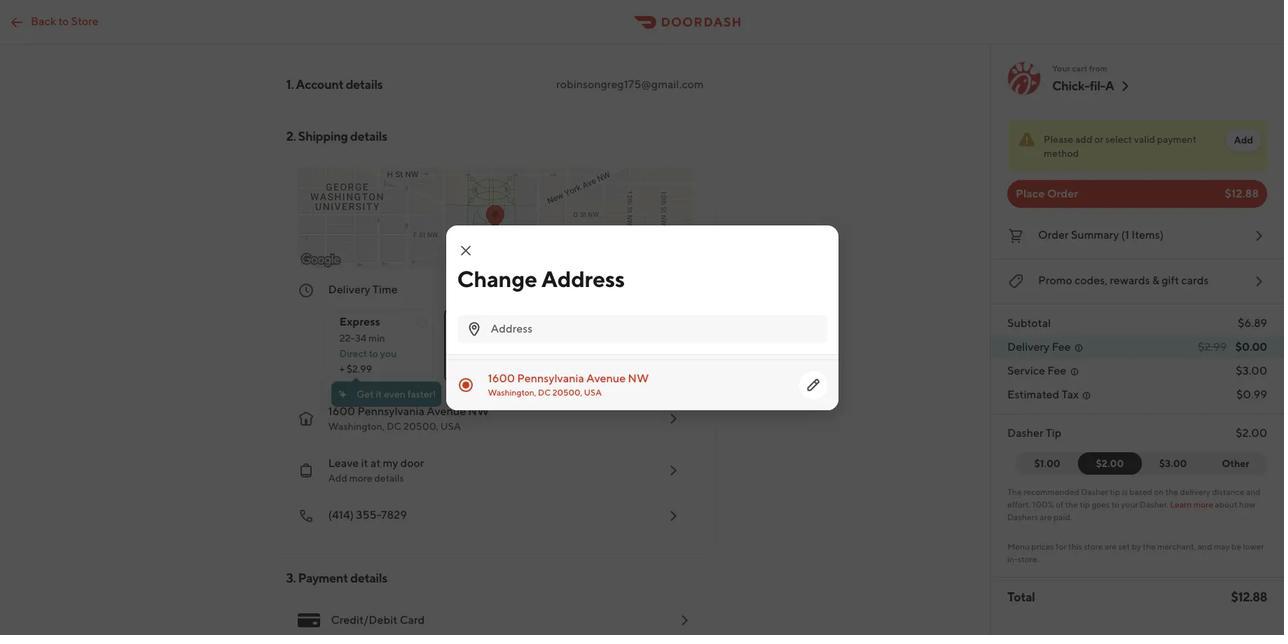 Task type: locate. For each thing, give the bounding box(es) containing it.
1 vertical spatial are
[[1105, 542, 1117, 552]]

dasher
[[1008, 427, 1044, 440], [1081, 487, 1108, 497]]

1600
[[488, 372, 515, 385], [328, 405, 355, 418]]

1 min from the left
[[369, 333, 385, 344]]

$1.00 button
[[1016, 453, 1088, 475]]

1 horizontal spatial dc
[[538, 387, 551, 398]]

it inside the leave it at my door add more details
[[361, 457, 368, 470]]

recommended
[[1024, 487, 1080, 497]]

the inside menu prices for this store are set by the merchant, and may be lower in-store.
[[1143, 542, 1156, 552]]

1 vertical spatial $3.00
[[1159, 458, 1187, 469]]

1 vertical spatial to
[[369, 348, 378, 359]]

2 vertical spatial the
[[1143, 542, 1156, 552]]

avenue down faster!
[[427, 405, 466, 418]]

0 horizontal spatial tip
[[1080, 500, 1090, 510]]

summary
[[1071, 228, 1119, 242]]

2 vertical spatial to
[[1112, 500, 1120, 510]]

fee for delivery
[[1052, 341, 1071, 354]]

of
[[1056, 500, 1064, 510]]

1600 down the "+"
[[328, 405, 355, 418]]

avenue inside 1600 pennsylvania avenue nw washington,  dc 20500,  usa
[[427, 405, 466, 418]]

0 horizontal spatial are
[[1040, 512, 1052, 523]]

for inside menu prices for this store are set by the merchant, and may be lower in-store.
[[1056, 542, 1067, 552]]

more down delivery
[[1194, 500, 1213, 510]]

1 horizontal spatial $2.99
[[1198, 341, 1227, 354]]

to left you
[[369, 348, 378, 359]]

None radio
[[328, 309, 433, 382], [444, 309, 548, 382], [559, 309, 691, 382], [328, 309, 433, 382], [444, 309, 548, 382], [559, 309, 691, 382]]

0 horizontal spatial usa
[[441, 421, 461, 432]]

and left may
[[1198, 542, 1212, 552]]

add button
[[1226, 129, 1262, 151]]

credit/debit card
[[331, 614, 425, 627]]

dc inside 1600 pennsylvania avenue nw washington, dc 20500, usa
[[538, 387, 551, 398]]

nw
[[628, 372, 649, 385], [468, 405, 489, 418]]

1600 pennsylvania avenue nw washington,  dc 20500,  usa
[[328, 405, 489, 432]]

and inside menu prices for this store are set by the merchant, and may be lower in-store.
[[1198, 542, 1212, 552]]

add down leave
[[328, 473, 347, 484]]

1 horizontal spatial delivery
[[1008, 341, 1050, 354]]

the right by
[[1143, 542, 1156, 552]]

0 vertical spatial avenue
[[586, 372, 626, 385]]

0 horizontal spatial delivery
[[328, 283, 370, 296]]

avenue inside 1600 pennsylvania avenue nw washington, dc 20500, usa
[[586, 372, 626, 385]]

avenue
[[586, 372, 626, 385], [427, 405, 466, 418]]

1 horizontal spatial 1600
[[488, 372, 515, 385]]

0 vertical spatial are
[[1040, 512, 1052, 523]]

0 vertical spatial $12.88
[[1225, 187, 1259, 200]]

min up you
[[369, 333, 385, 344]]

0 vertical spatial 20500,
[[553, 387, 583, 398]]

usa for 1600 pennsylvania avenue nw washington, dc 20500, usa
[[584, 387, 602, 398]]

status
[[1008, 121, 1268, 172]]

details
[[346, 77, 383, 92], [350, 129, 387, 144], [374, 473, 404, 484], [350, 571, 387, 586]]

1 horizontal spatial 20500,
[[553, 387, 583, 398]]

dc for 1600 pennsylvania avenue nw washington,  dc 20500,  usa
[[387, 421, 402, 432]]

1 horizontal spatial add
[[1234, 135, 1253, 146]]

0 horizontal spatial dasher
[[1008, 427, 1044, 440]]

avenue down a
[[586, 372, 626, 385]]

back to store
[[31, 14, 99, 28]]

0 horizontal spatial avenue
[[427, 405, 466, 418]]

0 vertical spatial pennsylvania
[[517, 372, 584, 385]]

are
[[1040, 512, 1052, 523], [1105, 542, 1117, 552]]

20500, inside 1600 pennsylvania avenue nw washington, dc 20500, usa
[[553, 387, 583, 398]]

faster!
[[408, 389, 436, 400]]

1. account details
[[286, 77, 383, 92]]

20500, down choose
[[553, 387, 583, 398]]

0 horizontal spatial the
[[1065, 500, 1078, 510]]

$3.00 down $0.00 on the bottom of the page
[[1236, 364, 1268, 378]]

min for 22–34
[[369, 333, 385, 344]]

27–39
[[455, 333, 481, 344]]

nw inside 1600 pennsylvania avenue nw washington,  dc 20500,  usa
[[468, 405, 489, 418]]

min for 27–39
[[483, 333, 500, 344]]

more
[[349, 473, 372, 484], [1194, 500, 1213, 510]]

0 vertical spatial and
[[1246, 487, 1261, 497]]

details down my
[[374, 473, 404, 484]]

0 horizontal spatial washington,
[[328, 421, 385, 432]]

0 vertical spatial $2.00
[[1236, 427, 1268, 440]]

menu prices for this store are set by the merchant, and may be lower in-store.
[[1008, 542, 1264, 565]]

0 horizontal spatial 20500,
[[404, 421, 439, 432]]

nw for 1600 pennsylvania avenue nw washington, dc 20500, usa
[[628, 372, 649, 385]]

are left set
[[1105, 542, 1117, 552]]

0 vertical spatial the
[[1166, 487, 1179, 497]]

this
[[1068, 542, 1082, 552]]

$12.88 down lower
[[1231, 590, 1268, 605]]

1 vertical spatial 20500,
[[404, 421, 439, 432]]

add inside button
[[1234, 135, 1253, 146]]

1 horizontal spatial for
[[1056, 542, 1067, 552]]

order
[[1047, 187, 1079, 200], [1038, 228, 1069, 242]]

pennsylvania
[[517, 372, 584, 385], [358, 405, 425, 418]]

0 vertical spatial for
[[622, 315, 637, 329]]

please
[[1044, 134, 1074, 145]]

the recommended dasher tip is based on the delivery distance and effort. 100% of the tip goes to your dasher.
[[1008, 487, 1261, 510]]

menu
[[1008, 542, 1030, 552]]

dasher up "goes"
[[1081, 487, 1108, 497]]

2. shipping
[[286, 129, 348, 144]]

None radio
[[446, 360, 838, 410]]

min inside the 22–34 min direct to you + $2.99
[[369, 333, 385, 344]]

1 vertical spatial $2.00
[[1096, 458, 1124, 469]]

20500, for 1600 pennsylvania avenue nw washington, dc 20500, usa
[[553, 387, 583, 398]]

0 vertical spatial to
[[58, 14, 69, 28]]

it inside tooltip
[[376, 389, 382, 400]]

chick-fil-a
[[1052, 78, 1114, 93]]

$12.88
[[1225, 187, 1259, 200], [1231, 590, 1268, 605]]

tip left "goes"
[[1080, 500, 1090, 510]]

to inside back to store link
[[58, 14, 69, 28]]

cards
[[1182, 274, 1209, 287]]

dc
[[538, 387, 551, 398], [387, 421, 402, 432]]

$2.00 up the is
[[1096, 458, 1124, 469]]

usa inside 1600 pennsylvania avenue nw washington, dc 20500, usa
[[584, 387, 602, 398]]

2 min from the left
[[483, 333, 500, 344]]

washington, inside 1600 pennsylvania avenue nw washington,  dc 20500,  usa
[[328, 421, 385, 432]]

washington, inside 1600 pennsylvania avenue nw washington, dc 20500, usa
[[488, 387, 536, 398]]

1 horizontal spatial pennsylvania
[[517, 372, 584, 385]]

service
[[1008, 364, 1045, 378]]

0 horizontal spatial for
[[622, 315, 637, 329]]

0 vertical spatial $2.99
[[1198, 341, 1227, 354]]

delivery time
[[328, 283, 398, 296]]

1 vertical spatial dc
[[387, 421, 402, 432]]

1 vertical spatial order
[[1038, 228, 1069, 242]]

1 vertical spatial for
[[1056, 542, 1067, 552]]

option group
[[328, 298, 693, 382]]

delivery up express
[[328, 283, 370, 296]]

1 vertical spatial dasher
[[1081, 487, 1108, 497]]

0 horizontal spatial to
[[58, 14, 69, 28]]

merchant,
[[1158, 542, 1196, 552]]

$2.99
[[1198, 341, 1227, 354], [347, 364, 372, 375]]

by
[[1132, 542, 1141, 552]]

pennsylvania down choose
[[517, 372, 584, 385]]

1 vertical spatial $2.99
[[347, 364, 372, 375]]

door
[[400, 457, 424, 470]]

codes,
[[1075, 274, 1108, 287]]

in-
[[1008, 554, 1018, 565]]

0 horizontal spatial nw
[[468, 405, 489, 418]]

option group containing express
[[328, 298, 693, 382]]

20500, down faster!
[[404, 421, 439, 432]]

22–34 min direct to you + $2.99
[[339, 333, 397, 375]]

&
[[1153, 274, 1160, 287]]

20500,
[[553, 387, 583, 398], [404, 421, 439, 432]]

fil-
[[1090, 78, 1106, 93]]

0 horizontal spatial $2.99
[[347, 364, 372, 375]]

0 horizontal spatial it
[[361, 457, 368, 470]]

edit 1600 pennsylvania avenue nw from saved addresses image
[[805, 377, 822, 393]]

and
[[1246, 487, 1261, 497], [1198, 542, 1212, 552]]

0 vertical spatial order
[[1047, 187, 1079, 200]]

may
[[1214, 542, 1230, 552]]

delivery
[[328, 283, 370, 296], [1008, 341, 1050, 354]]

it for even
[[376, 389, 382, 400]]

schedule for later choose a time
[[571, 315, 663, 344]]

washington, down get
[[328, 421, 385, 432]]

0 horizontal spatial add
[[328, 473, 347, 484]]

0 vertical spatial 1600
[[488, 372, 515, 385]]

$3.00 up on
[[1159, 458, 1187, 469]]

gift
[[1162, 274, 1179, 287]]

0 vertical spatial nw
[[628, 372, 649, 385]]

1 vertical spatial pennsylvania
[[358, 405, 425, 418]]

1 horizontal spatial dasher
[[1081, 487, 1108, 497]]

to left your
[[1112, 500, 1120, 510]]

1 horizontal spatial $2.00
[[1236, 427, 1268, 440]]

$3.00 button
[[1133, 453, 1205, 475]]

1 horizontal spatial min
[[483, 333, 500, 344]]

nw inside 1600 pennsylvania avenue nw washington, dc 20500, usa
[[628, 372, 649, 385]]

1 horizontal spatial washington,
[[488, 387, 536, 398]]

1 vertical spatial 1600
[[328, 405, 355, 418]]

back
[[31, 14, 56, 28]]

get
[[357, 389, 374, 400]]

1 vertical spatial washington,
[[328, 421, 385, 432]]

details right 2. shipping
[[350, 129, 387, 144]]

delivery for delivery
[[1008, 341, 1050, 354]]

the right on
[[1166, 487, 1179, 497]]

1 vertical spatial fee
[[1048, 364, 1067, 378]]

1600 for 1600 pennsylvania avenue nw washington,  dc 20500,  usa
[[328, 405, 355, 418]]

washington,
[[488, 387, 536, 398], [328, 421, 385, 432]]

$3.00 inside button
[[1159, 458, 1187, 469]]

the
[[1166, 487, 1179, 497], [1065, 500, 1078, 510], [1143, 542, 1156, 552]]

1 horizontal spatial nw
[[628, 372, 649, 385]]

0 vertical spatial delivery
[[328, 283, 370, 296]]

be
[[1232, 542, 1242, 552]]

1600 inside 1600 pennsylvania avenue nw washington,  dc 20500,  usa
[[328, 405, 355, 418]]

$12.88 down add button
[[1225, 187, 1259, 200]]

1600 down 27–39 min on the left bottom of page
[[488, 372, 515, 385]]

1 horizontal spatial it
[[376, 389, 382, 400]]

order summary (1 items) button
[[1008, 225, 1268, 247]]

dasher left tip
[[1008, 427, 1044, 440]]

add right payment
[[1234, 135, 1253, 146]]

$2.99 left $0.00 on the bottom of the page
[[1198, 341, 1227, 354]]

close change address image
[[457, 242, 474, 259]]

0 vertical spatial usa
[[584, 387, 602, 398]]

1 vertical spatial it
[[361, 457, 368, 470]]

order right place
[[1047, 187, 1079, 200]]

2 horizontal spatial the
[[1166, 487, 1179, 497]]

0 horizontal spatial 1600
[[328, 405, 355, 418]]

is
[[1122, 487, 1128, 497]]

0 vertical spatial $3.00
[[1236, 364, 1268, 378]]

are down 100%
[[1040, 512, 1052, 523]]

0 vertical spatial fee
[[1052, 341, 1071, 354]]

for up "time"
[[622, 315, 637, 329]]

none radio containing 1600 pennsylvania avenue nw
[[446, 360, 838, 410]]

learn
[[1170, 500, 1192, 510]]

1 vertical spatial add
[[328, 473, 347, 484]]

(414) 355-7829
[[328, 509, 407, 522]]

1 vertical spatial usa
[[441, 421, 461, 432]]

0 vertical spatial dc
[[538, 387, 551, 398]]

2 horizontal spatial to
[[1112, 500, 1120, 510]]

0 vertical spatial it
[[376, 389, 382, 400]]

for
[[622, 315, 637, 329], [1056, 542, 1067, 552]]

1 horizontal spatial avenue
[[586, 372, 626, 385]]

1600 inside 1600 pennsylvania avenue nw washington, dc 20500, usa
[[488, 372, 515, 385]]

details for 1. account details
[[346, 77, 383, 92]]

pennsylvania for 1600 pennsylvania avenue nw washington,  dc 20500,  usa
[[358, 405, 425, 418]]

2. shipping details
[[286, 129, 387, 144]]

1 horizontal spatial tip
[[1110, 487, 1120, 497]]

1 horizontal spatial usa
[[584, 387, 602, 398]]

0 horizontal spatial $2.00
[[1096, 458, 1124, 469]]

even
[[384, 389, 406, 400]]

$2.00 up other
[[1236, 427, 1268, 440]]

details right 1. account
[[346, 77, 383, 92]]

change address
[[457, 265, 625, 292]]

0 horizontal spatial $3.00
[[1159, 458, 1187, 469]]

1 vertical spatial tip
[[1080, 500, 1090, 510]]

it left at
[[361, 457, 368, 470]]

1 vertical spatial delivery
[[1008, 341, 1050, 354]]

1 horizontal spatial to
[[369, 348, 378, 359]]

for inside the "schedule for later choose a time"
[[622, 315, 637, 329]]

please add or select valid payment method
[[1044, 134, 1197, 159]]

1 horizontal spatial are
[[1105, 542, 1117, 552]]

washington, for 1600 pennsylvania avenue nw washington,  dc 20500,  usa
[[328, 421, 385, 432]]

0 horizontal spatial dc
[[387, 421, 402, 432]]

to right back
[[58, 14, 69, 28]]

0 vertical spatial add
[[1234, 135, 1253, 146]]

0 vertical spatial more
[[349, 473, 372, 484]]

and inside the recommended dasher tip is based on the delivery distance and effort. 100% of the tip goes to your dasher.
[[1246, 487, 1261, 497]]

time
[[373, 283, 398, 296]]

1 vertical spatial avenue
[[427, 405, 466, 418]]

washington, down 27–39 min on the left bottom of page
[[488, 387, 536, 398]]

usa inside 1600 pennsylvania avenue nw washington,  dc 20500,  usa
[[441, 421, 461, 432]]

0 horizontal spatial pennsylvania
[[358, 405, 425, 418]]

pennsylvania inside 1600 pennsylvania avenue nw washington,  dc 20500,  usa
[[358, 405, 425, 418]]

dc inside 1600 pennsylvania avenue nw washington,  dc 20500,  usa
[[387, 421, 402, 432]]

to inside the recommended dasher tip is based on the delivery distance and effort. 100% of the tip goes to your dasher.
[[1112, 500, 1120, 510]]

tip left the is
[[1110, 487, 1120, 497]]

$2.99 down direct
[[347, 364, 372, 375]]

order left summary
[[1038, 228, 1069, 242]]

learn more link
[[1170, 500, 1213, 510]]

delivery down subtotal
[[1008, 341, 1050, 354]]

(1
[[1121, 228, 1130, 242]]

1 horizontal spatial and
[[1246, 487, 1261, 497]]

1 horizontal spatial the
[[1143, 542, 1156, 552]]

fee for service
[[1048, 364, 1067, 378]]

for left the this
[[1056, 542, 1067, 552]]

more down at
[[349, 473, 372, 484]]

tip
[[1110, 487, 1120, 497], [1080, 500, 1090, 510]]

details inside the leave it at my door add more details
[[374, 473, 404, 484]]

fee
[[1052, 341, 1071, 354], [1048, 364, 1067, 378]]

it right get
[[376, 389, 382, 400]]

0 horizontal spatial min
[[369, 333, 385, 344]]

min down standard
[[483, 333, 500, 344]]

1 vertical spatial more
[[1194, 500, 1213, 510]]

0 horizontal spatial and
[[1198, 542, 1212, 552]]

pennsylvania down even
[[358, 405, 425, 418]]

pennsylvania inside 1600 pennsylvania avenue nw washington, dc 20500, usa
[[517, 372, 584, 385]]

from
[[1089, 63, 1108, 74]]

0 horizontal spatial more
[[349, 473, 372, 484]]

20500, inside 1600 pennsylvania avenue nw washington,  dc 20500,  usa
[[404, 421, 439, 432]]

1 vertical spatial and
[[1198, 542, 1212, 552]]

0 vertical spatial washington,
[[488, 387, 536, 398]]

1 vertical spatial the
[[1065, 500, 1078, 510]]

1 vertical spatial nw
[[468, 405, 489, 418]]

credit/debit card menu
[[286, 598, 704, 636]]

and for distance
[[1246, 487, 1261, 497]]

and up the how
[[1246, 487, 1261, 497]]

the right of
[[1065, 500, 1078, 510]]

details up credit/debit
[[350, 571, 387, 586]]



Task type: describe. For each thing, give the bounding box(es) containing it.
tip amount option group
[[1016, 453, 1268, 475]]

dasher tip
[[1008, 427, 1062, 440]]

27–39 min
[[455, 333, 500, 344]]

express
[[339, 315, 380, 329]]

estimated
[[1008, 388, 1060, 401]]

more inside the leave it at my door add more details
[[349, 473, 372, 484]]

1600 pennsylvania avenue nw washington, dc 20500, usa
[[488, 372, 649, 398]]

my
[[383, 457, 398, 470]]

valid
[[1134, 134, 1155, 145]]

delivery for delivery time
[[328, 283, 370, 296]]

7829
[[381, 509, 407, 522]]

dc for 1600 pennsylvania avenue nw washington, dc 20500, usa
[[538, 387, 551, 398]]

select
[[1106, 134, 1132, 145]]

lower
[[1243, 542, 1264, 552]]

add new payment method image
[[676, 612, 693, 629]]

schedule
[[571, 315, 620, 329]]

are inside menu prices for this store are set by the merchant, and may be lower in-store.
[[1105, 542, 1117, 552]]

show menu image
[[297, 610, 320, 632]]

address
[[541, 265, 625, 292]]

100%
[[1033, 500, 1054, 510]]

subtotal
[[1008, 317, 1051, 330]]

1 vertical spatial $12.88
[[1231, 590, 1268, 605]]

3. payment details
[[286, 571, 387, 586]]

promo
[[1038, 274, 1073, 287]]

tip
[[1046, 427, 1062, 440]]

leave it at my door add more details
[[328, 457, 424, 484]]

20500, for 1600 pennsylvania avenue nw washington,  dc 20500,  usa
[[404, 421, 439, 432]]

standard
[[455, 315, 503, 329]]

+
[[339, 364, 345, 375]]

it for at
[[361, 457, 368, 470]]

goes
[[1092, 500, 1110, 510]]

1600 pennsylvania avenue nw option group
[[446, 360, 838, 410]]

$2.00 inside button
[[1096, 458, 1124, 469]]

you
[[380, 348, 397, 359]]

order summary (1 items)
[[1038, 228, 1164, 242]]

add
[[1076, 134, 1093, 145]]

dashers
[[1008, 512, 1038, 523]]

leave
[[328, 457, 359, 470]]

set
[[1119, 542, 1130, 552]]

usa for 1600 pennsylvania avenue nw washington,  dc 20500,  usa
[[441, 421, 461, 432]]

$1.00
[[1034, 458, 1061, 469]]

effort.
[[1008, 500, 1031, 510]]

store
[[71, 14, 99, 28]]

a
[[607, 333, 612, 344]]

1 horizontal spatial $3.00
[[1236, 364, 1268, 378]]

1 horizontal spatial more
[[1194, 500, 1213, 510]]

$0.00
[[1236, 341, 1268, 354]]

items)
[[1132, 228, 1164, 242]]

the
[[1008, 487, 1022, 497]]

nw for 1600 pennsylvania avenue nw washington,  dc 20500,  usa
[[468, 405, 489, 418]]

avenue for 1600 pennsylvania avenue nw washington, dc 20500, usa
[[586, 372, 626, 385]]

back to store link
[[0, 8, 107, 36]]

order inside button
[[1038, 228, 1069, 242]]

Other button
[[1204, 453, 1268, 475]]

or
[[1095, 134, 1104, 145]]

0 vertical spatial tip
[[1110, 487, 1120, 497]]

(414)
[[328, 509, 354, 522]]

22–34
[[339, 333, 367, 344]]

distance
[[1212, 487, 1245, 497]]

status containing please add or select valid payment method
[[1008, 121, 1268, 172]]

method
[[1044, 148, 1079, 159]]

$2.00 button
[[1079, 453, 1142, 475]]

avenue for 1600 pennsylvania avenue nw washington,  dc 20500,  usa
[[427, 405, 466, 418]]

(414) 355-7829 button
[[286, 497, 693, 536]]

get it even faster! tooltip
[[331, 378, 442, 407]]

details for 3. payment details
[[350, 571, 387, 586]]

credit/debit
[[331, 614, 397, 627]]

chick-fil-a link
[[1052, 78, 1134, 95]]

are inside the about how dashers are paid.
[[1040, 512, 1052, 523]]

place order
[[1016, 187, 1079, 200]]

details for 2. shipping details
[[350, 129, 387, 144]]

1. account
[[286, 77, 344, 92]]

your
[[1121, 500, 1138, 510]]

payment
[[1157, 134, 1197, 145]]

learn more
[[1170, 500, 1213, 510]]

to inside the 22–34 min direct to you + $2.99
[[369, 348, 378, 359]]

at
[[370, 457, 381, 470]]

1600 for 1600 pennsylvania avenue nw washington, dc 20500, usa
[[488, 372, 515, 385]]

Address text field
[[491, 321, 819, 337]]

dasher.
[[1140, 500, 1169, 510]]

and for merchant,
[[1198, 542, 1212, 552]]

washington, for 1600 pennsylvania avenue nw washington, dc 20500, usa
[[488, 387, 536, 398]]

dasher inside the recommended dasher tip is based on the delivery distance and effort. 100% of the tip goes to your dasher.
[[1081, 487, 1108, 497]]

other
[[1222, 458, 1250, 469]]

your cart from
[[1052, 63, 1108, 74]]

place
[[1016, 187, 1045, 200]]

cart
[[1072, 63, 1088, 74]]

on
[[1154, 487, 1164, 497]]

time
[[614, 333, 634, 344]]

total
[[1008, 590, 1035, 605]]

rewards
[[1110, 274, 1150, 287]]

promo codes, rewards & gift cards button
[[1008, 270, 1268, 293]]

paid.
[[1054, 512, 1072, 523]]

355-
[[356, 509, 381, 522]]

about
[[1215, 500, 1238, 510]]

add inside the leave it at my door add more details
[[328, 473, 347, 484]]

store
[[1084, 542, 1103, 552]]

direct
[[339, 348, 367, 359]]

prices
[[1032, 542, 1054, 552]]

pennsylvania for 1600 pennsylvania avenue nw washington, dc 20500, usa
[[517, 372, 584, 385]]

0 vertical spatial dasher
[[1008, 427, 1044, 440]]

chick-
[[1052, 78, 1090, 93]]

get it even faster!
[[357, 389, 436, 400]]

tax
[[1062, 388, 1079, 401]]

your
[[1052, 63, 1070, 74]]

change
[[457, 265, 537, 292]]

$2.99 inside the 22–34 min direct to you + $2.99
[[347, 364, 372, 375]]

store.
[[1018, 554, 1039, 565]]

3. payment
[[286, 571, 348, 586]]



Task type: vqa. For each thing, say whether or not it's contained in the screenshot.
the bottommost the
yes



